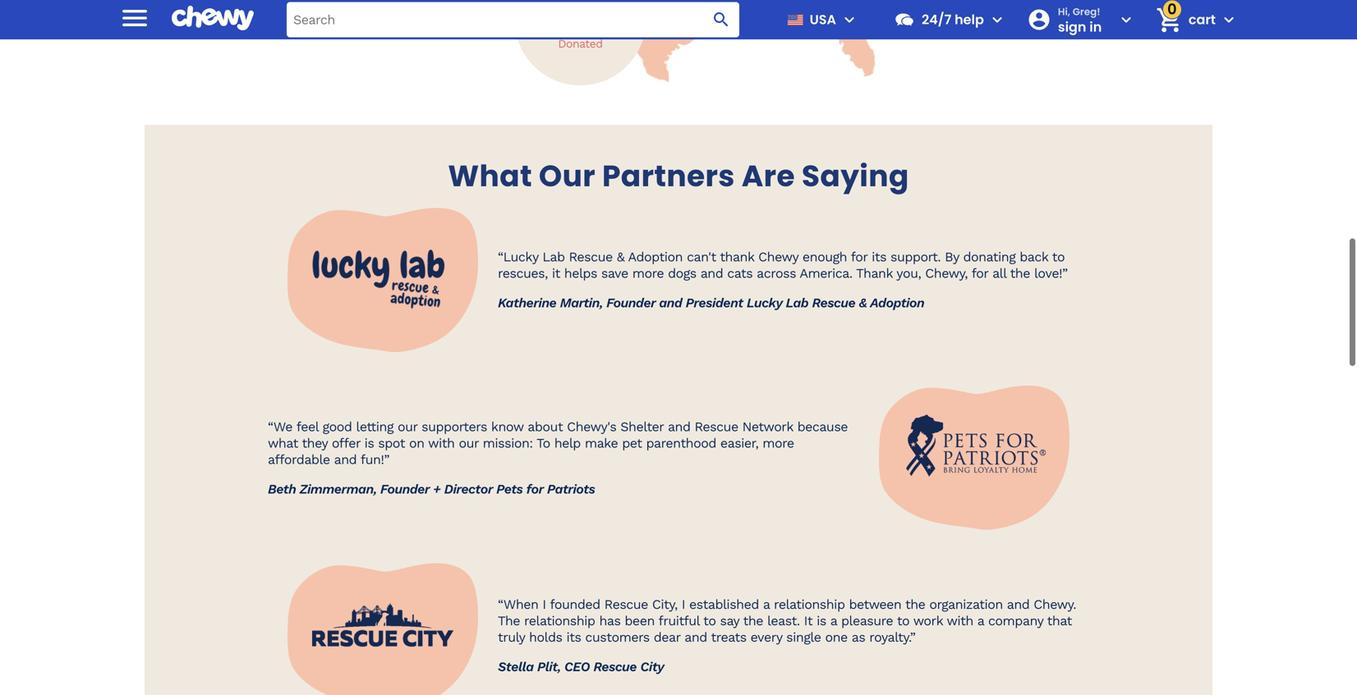 Task type: describe. For each thing, give the bounding box(es) containing it.
1 horizontal spatial the
[[905, 597, 925, 613]]

america.
[[800, 266, 852, 282]]

24/7 help
[[922, 10, 984, 29]]

truly
[[498, 630, 525, 646]]

account menu image
[[1116, 10, 1136, 30]]

holds
[[529, 630, 562, 646]]

2 vertical spatial for
[[526, 482, 543, 497]]

that
[[1047, 614, 1072, 629]]

as
[[852, 630, 865, 646]]

2 i from the left
[[682, 597, 685, 613]]

its inside "lucky lab rescue & adoption can't thank chewy enough for its           support. by donating back to rescues, it helps save more dogs and           cats across america. thank you, chewy, for all the love!"
[[872, 250, 887, 265]]

1 horizontal spatial a
[[830, 614, 837, 629]]

and down offer
[[334, 452, 357, 468]]

1 vertical spatial our
[[459, 436, 479, 451]]

rescue down customers
[[593, 660, 637, 675]]

the
[[498, 614, 520, 629]]

pet
[[554, 20, 572, 34]]

easier,
[[720, 436, 759, 451]]

pleasure
[[841, 614, 893, 629]]

cart menu image
[[1219, 10, 1239, 30]]

affordable
[[268, 452, 330, 468]]

cart link
[[1149, 0, 1216, 39]]

and inside "lucky lab rescue & adoption can't thank chewy enough for its           support. by donating back to rescues, it helps save more dogs and           cats across america. thank you, chewy, for all the love!"
[[701, 266, 723, 282]]

beth
[[268, 482, 296, 497]]

work
[[913, 614, 943, 629]]

say
[[720, 614, 739, 629]]

rescue down 'america.' on the right top
[[812, 296, 855, 311]]

offer
[[332, 436, 360, 451]]

chewy's
[[567, 419, 616, 435]]

martin,
[[560, 296, 603, 311]]

24/7
[[922, 10, 952, 29]]

map graphic of continental united states with chewy gives back metrics. image
[[405, 0, 952, 82]]

it
[[804, 614, 813, 629]]

on
[[409, 436, 424, 451]]

customers
[[585, 630, 650, 646]]

supplies
[[575, 20, 620, 34]]

katherine martin, founder and president lucky lab rescue & adoption
[[498, 296, 924, 311]]

stella plit, ceo rescue city
[[498, 660, 664, 675]]

donated
[[558, 37, 603, 50]]

0 vertical spatial relationship
[[774, 597, 845, 613]]

chewy
[[758, 250, 799, 265]]

cart
[[1189, 10, 1216, 29]]

been
[[625, 614, 655, 629]]

treats
[[711, 630, 747, 646]]

Product search field
[[287, 2, 739, 37]]

sign
[[1058, 17, 1087, 36]]

organization
[[930, 597, 1003, 613]]

patriots
[[547, 482, 595, 497]]

pets
[[496, 482, 523, 497]]

network
[[742, 419, 793, 435]]

one
[[825, 630, 848, 646]]

across
[[757, 266, 796, 282]]

2 horizontal spatial a
[[977, 614, 984, 629]]

thank
[[720, 250, 754, 265]]

founder for zimmerman,
[[380, 482, 429, 497]]

1 horizontal spatial to
[[897, 614, 910, 629]]

thank
[[856, 266, 893, 282]]

"when
[[498, 597, 538, 613]]

stella
[[498, 660, 534, 675]]

"when i founded rescue city, i established a relationship between           the organization and chewy. the relationship has been fruitful to           say the least. it is a pleasure to work with a company that truly           holds its customers dear and treats every single one as royalty."
[[498, 597, 1076, 646]]

what
[[268, 436, 298, 451]]

1 vertical spatial for
[[972, 266, 988, 282]]

established
[[689, 597, 759, 613]]

is inside "we feel good letting our supporters know about chewy's shelter and           rescue network because what they offer is spot on with our mission:           to help make pet parenthood easier, more affordable and fun!"
[[364, 436, 374, 451]]

menu image
[[118, 1, 151, 34]]

saying
[[802, 155, 909, 197]]

spot
[[378, 436, 405, 451]]

back
[[1020, 250, 1048, 265]]

chewy,
[[925, 266, 968, 282]]

love!"
[[1034, 266, 1068, 282]]

in
[[1090, 17, 1102, 36]]

lucky lab logo image
[[268, 208, 498, 353]]

single
[[786, 630, 821, 646]]

and up parenthood
[[668, 419, 691, 435]]

1 horizontal spatial adoption
[[870, 296, 924, 311]]

by
[[945, 250, 959, 265]]

"we feel good letting our supporters know about chewy's shelter and           rescue network because what they offer is spot on with our mission:           to help make pet parenthood easier, more affordable and fun!"
[[268, 419, 848, 468]]

with inside "when i founded rescue city, i established a relationship between           the organization and chewy. the relationship has been fruitful to           say the least. it is a pleasure to work with a company that truly           holds its customers dear and treats every single one as royalty."
[[947, 614, 973, 629]]

our
[[539, 155, 596, 197]]

lab inside "lucky lab rescue & adoption can't thank chewy enough for its           support. by donating back to rescues, it helps save more dogs and           cats across america. thank you, chewy, for all the love!"
[[543, 250, 565, 265]]

ceo
[[564, 660, 590, 675]]

it
[[552, 266, 560, 282]]

2 vertical spatial the
[[743, 614, 763, 629]]

usa
[[810, 10, 836, 29]]

city
[[640, 660, 664, 675]]

0 vertical spatial help
[[955, 10, 984, 29]]

mission:
[[483, 436, 533, 451]]

more inside "we feel good letting our supporters know about chewy's shelter and           rescue network because what they offer is spot on with our mission:           to help make pet parenthood easier, more affordable and fun!"
[[763, 436, 794, 451]]

rescue inside "we feel good letting our supporters know about chewy's shelter and           rescue network because what they offer is spot on with our mission:           to help make pet parenthood easier, more affordable and fun!"
[[695, 419, 738, 435]]

0 horizontal spatial our
[[398, 419, 418, 435]]

and up company
[[1007, 597, 1030, 613]]

0 horizontal spatial a
[[763, 597, 770, 613]]

+
[[433, 482, 441, 497]]

0 horizontal spatial relationship
[[524, 614, 595, 629]]

make
[[585, 436, 618, 451]]

shelter
[[621, 419, 664, 435]]

what
[[448, 155, 532, 197]]

donating
[[963, 250, 1016, 265]]



Task type: vqa. For each thing, say whether or not it's contained in the screenshot.
the rightmost for
yes



Task type: locate. For each thing, give the bounding box(es) containing it.
rescue up been
[[604, 597, 648, 613]]

the inside "lucky lab rescue & adoption can't thank chewy enough for its           support. by donating back to rescues, it helps save more dogs and           cats across america. thank you, chewy, for all the love!"
[[1010, 266, 1030, 282]]

our
[[398, 419, 418, 435], [459, 436, 479, 451]]

our up on at the bottom left of page
[[398, 419, 418, 435]]

least.
[[767, 614, 800, 629]]

1 vertical spatial help
[[554, 436, 581, 451]]

is inside "when i founded rescue city, i established a relationship between           the organization and chewy. the relationship has been fruitful to           say the least. it is a pleasure to work with a company that truly           holds its customers dear and treats every single one as royalty."
[[817, 614, 826, 629]]

pet
[[622, 436, 642, 451]]

0 vertical spatial founder
[[606, 296, 656, 311]]

1 horizontal spatial &
[[859, 296, 867, 311]]

relationship up it
[[774, 597, 845, 613]]

1 horizontal spatial lab
[[786, 296, 809, 311]]

1 horizontal spatial founder
[[606, 296, 656, 311]]

cats
[[727, 266, 753, 282]]

company
[[988, 614, 1043, 629]]

support.
[[891, 250, 941, 265]]

greg!
[[1073, 5, 1101, 18]]

are
[[742, 155, 795, 197]]

1 vertical spatial adoption
[[870, 296, 924, 311]]

0 vertical spatial is
[[364, 436, 374, 451]]

i up fruitful
[[682, 597, 685, 613]]

adoption inside "lucky lab rescue & adoption can't thank chewy enough for its           support. by donating back to rescues, it helps save more dogs and           cats across america. thank you, chewy, for all the love!"
[[628, 250, 683, 265]]

and down can't
[[701, 266, 723, 282]]

a
[[763, 597, 770, 613], [830, 614, 837, 629], [977, 614, 984, 629]]

1 horizontal spatial more
[[763, 436, 794, 451]]

menu image
[[840, 10, 859, 30]]

0 horizontal spatial is
[[364, 436, 374, 451]]

supporters
[[422, 419, 487, 435]]

founder down save
[[606, 296, 656, 311]]

help menu image
[[987, 10, 1007, 30]]

save
[[601, 266, 628, 282]]

1 vertical spatial the
[[905, 597, 925, 613]]

zimmerman,
[[300, 482, 377, 497]]

hi, greg! sign in
[[1058, 5, 1102, 36]]

1 horizontal spatial its
[[872, 250, 887, 265]]

1 i from the left
[[543, 597, 546, 613]]

help
[[955, 10, 984, 29], [554, 436, 581, 451]]

what our partners are saying
[[448, 155, 909, 197]]

with
[[428, 436, 455, 451], [947, 614, 973, 629]]

"lucky lab rescue & adoption can't thank chewy enough for its           support. by donating back to rescues, it helps save more dogs and           cats across america. thank you, chewy, for all the love!"
[[498, 250, 1068, 282]]

more down the network
[[763, 436, 794, 451]]

1 vertical spatial founder
[[380, 482, 429, 497]]

1 vertical spatial lab
[[786, 296, 809, 311]]

i right '"when'
[[543, 597, 546, 613]]

plit,
[[537, 660, 561, 675]]

with down supporters
[[428, 436, 455, 451]]

the up every in the right bottom of the page
[[743, 614, 763, 629]]

0 horizontal spatial to
[[703, 614, 716, 629]]

0 horizontal spatial with
[[428, 436, 455, 451]]

rescue up 'helps'
[[569, 250, 613, 265]]

founder for martin,
[[606, 296, 656, 311]]

letting
[[356, 419, 394, 435]]

with inside "we feel good letting our supporters know about chewy's shelter and           rescue network because what they offer is spot on with our mission:           to help make pet parenthood easier, more affordable and fun!"
[[428, 436, 455, 451]]

of
[[541, 20, 551, 34]]

is down 'letting'
[[364, 436, 374, 451]]

beth zimmerman, founder + director pets for patriots
[[268, 482, 595, 497]]

2 horizontal spatial to
[[1052, 250, 1065, 265]]

1 horizontal spatial i
[[682, 597, 685, 613]]

"we
[[268, 419, 293, 435]]

is right it
[[817, 614, 826, 629]]

founder left "+"
[[380, 482, 429, 497]]

rescue city logo image
[[268, 564, 498, 696]]

chewy.
[[1034, 597, 1076, 613]]

good
[[323, 419, 352, 435]]

royalty."
[[869, 630, 916, 646]]

Search text field
[[287, 2, 739, 37]]

0 vertical spatial &
[[617, 250, 625, 265]]

help left help menu 'image'
[[955, 10, 984, 29]]

rescue inside "lucky lab rescue & adoption can't thank chewy enough for its           support. by donating back to rescues, it helps save more dogs and           cats across america. thank you, chewy, for all the love!"
[[569, 250, 613, 265]]

and down dogs
[[659, 296, 682, 311]]

for up the thank
[[851, 250, 868, 265]]

1 horizontal spatial relationship
[[774, 597, 845, 613]]

is
[[364, 436, 374, 451], [817, 614, 826, 629]]

enough
[[803, 250, 847, 265]]

submit search image
[[711, 10, 731, 30]]

parenthood
[[646, 436, 716, 451]]

chewy support image
[[894, 9, 915, 30]]

a down organization
[[977, 614, 984, 629]]

0 horizontal spatial more
[[632, 266, 664, 282]]

the right all
[[1010, 266, 1030, 282]]

1 horizontal spatial for
[[851, 250, 868, 265]]

a up least.
[[763, 597, 770, 613]]

the up work
[[905, 597, 925, 613]]

adoption down you,
[[870, 296, 924, 311]]

help inside "we feel good letting our supporters know about chewy's shelter and           rescue network because what they offer is spot on with our mission:           to help make pet parenthood easier, more affordable and fun!"
[[554, 436, 581, 451]]

all
[[993, 266, 1006, 282]]

lab up it
[[543, 250, 565, 265]]

katherine
[[498, 296, 556, 311]]

0 vertical spatial with
[[428, 436, 455, 451]]

relationship up holds
[[524, 614, 595, 629]]

helps
[[564, 266, 597, 282]]

0 vertical spatial the
[[1010, 266, 1030, 282]]

0 horizontal spatial its
[[566, 630, 581, 646]]

0 vertical spatial more
[[632, 266, 664, 282]]

1 vertical spatial more
[[763, 436, 794, 451]]

& up save
[[617, 250, 625, 265]]

1 horizontal spatial with
[[947, 614, 973, 629]]

its
[[872, 250, 887, 265], [566, 630, 581, 646]]

0 horizontal spatial &
[[617, 250, 625, 265]]

0 vertical spatial lab
[[543, 250, 565, 265]]

lab right lucky
[[786, 296, 809, 311]]

you,
[[897, 266, 921, 282]]

0 horizontal spatial adoption
[[628, 250, 683, 265]]

0 horizontal spatial lab
[[543, 250, 565, 265]]

its inside "when i founded rescue city, i established a relationship between           the organization and chewy. the relationship has been fruitful to           say the least. it is a pleasure to work with a company that truly           holds its customers dear and treats every single one as royalty."
[[566, 630, 581, 646]]

with down organization
[[947, 614, 973, 629]]

more inside "lucky lab rescue & adoption can't thank chewy enough for its           support. by donating back to rescues, it helps save more dogs and           cats across america. thank you, chewy, for all the love!"
[[632, 266, 664, 282]]

"lucky
[[498, 250, 538, 265]]

2 horizontal spatial the
[[1010, 266, 1030, 282]]

0 vertical spatial adoption
[[628, 250, 683, 265]]

& down the thank
[[859, 296, 867, 311]]

1 horizontal spatial our
[[459, 436, 479, 451]]

to up love!"
[[1052, 250, 1065, 265]]

for down donating
[[972, 266, 988, 282]]

of pet supplies donated
[[541, 20, 620, 50]]

1 horizontal spatial is
[[817, 614, 826, 629]]

rescue inside "when i founded rescue city, i established a relationship between           the organization and chewy. the relationship has been fruitful to           say the least. it is a pleasure to work with a company that truly           holds its customers dear and treats every single one as royalty."
[[604, 597, 648, 613]]

usa button
[[780, 0, 859, 39]]

director
[[444, 482, 493, 497]]

president
[[686, 296, 743, 311]]

0 vertical spatial for
[[851, 250, 868, 265]]

city,
[[652, 597, 678, 613]]

items image
[[1155, 5, 1183, 34]]

for
[[851, 250, 868, 265], [972, 266, 988, 282], [526, 482, 543, 497]]

rescue up easier,
[[695, 419, 738, 435]]

hi,
[[1058, 5, 1070, 18]]

0 horizontal spatial for
[[526, 482, 543, 497]]

rescue
[[569, 250, 613, 265], [812, 296, 855, 311], [695, 419, 738, 435], [604, 597, 648, 613], [593, 660, 637, 675]]

rescues,
[[498, 266, 548, 282]]

and down fruitful
[[685, 630, 707, 646]]

more right save
[[632, 266, 664, 282]]

lucky
[[747, 296, 782, 311]]

&
[[617, 250, 625, 265], [859, 296, 867, 311]]

every
[[751, 630, 782, 646]]

24/7 help link
[[887, 0, 984, 39]]

1 vertical spatial its
[[566, 630, 581, 646]]

2 horizontal spatial for
[[972, 266, 988, 282]]

0 horizontal spatial founder
[[380, 482, 429, 497]]

about
[[528, 419, 563, 435]]

i
[[543, 597, 546, 613], [682, 597, 685, 613]]

chewy home image
[[172, 0, 254, 36]]

to inside "lucky lab rescue & adoption can't thank chewy enough for its           support. by donating back to rescues, it helps save more dogs and           cats across america. thank you, chewy, for all the love!"
[[1052, 250, 1065, 265]]

to left say
[[703, 614, 716, 629]]

adoption up dogs
[[628, 250, 683, 265]]

0 vertical spatial its
[[872, 250, 887, 265]]

fruitful
[[659, 614, 700, 629]]

partners
[[602, 155, 735, 197]]

a up one
[[830, 614, 837, 629]]

1 horizontal spatial help
[[955, 10, 984, 29]]

1 vertical spatial with
[[947, 614, 973, 629]]

0 vertical spatial our
[[398, 419, 418, 435]]

feel
[[296, 419, 318, 435]]

fun!"
[[361, 452, 389, 468]]

its up the thank
[[872, 250, 887, 265]]

1 vertical spatial &
[[859, 296, 867, 311]]

for right pets
[[526, 482, 543, 497]]

0 horizontal spatial i
[[543, 597, 546, 613]]

its right holds
[[566, 630, 581, 646]]

can't
[[687, 250, 716, 265]]

our down supporters
[[459, 436, 479, 451]]

has
[[599, 614, 621, 629]]

0 horizontal spatial the
[[743, 614, 763, 629]]

between
[[849, 597, 902, 613]]

more
[[632, 266, 664, 282], [763, 436, 794, 451]]

to up the royalty."
[[897, 614, 910, 629]]

know
[[491, 419, 524, 435]]

patriots logo image
[[859, 386, 1089, 531]]

to
[[537, 436, 550, 451]]

0 horizontal spatial help
[[554, 436, 581, 451]]

1 vertical spatial is
[[817, 614, 826, 629]]

help right to
[[554, 436, 581, 451]]

& inside "lucky lab rescue & adoption can't thank chewy enough for its           support. by donating back to rescues, it helps save more dogs and           cats across america. thank you, chewy, for all the love!"
[[617, 250, 625, 265]]

1 vertical spatial relationship
[[524, 614, 595, 629]]

because
[[797, 419, 848, 435]]

to
[[1052, 250, 1065, 265], [703, 614, 716, 629], [897, 614, 910, 629]]

founded
[[550, 597, 600, 613]]



